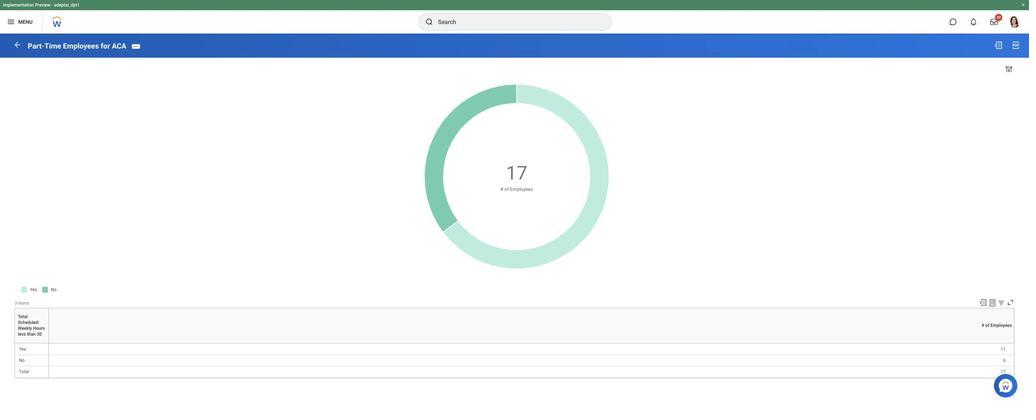 Task type: locate. For each thing, give the bounding box(es) containing it.
2 vertical spatial 30
[[35, 343, 36, 344]]

view printable version (pdf) image
[[1012, 41, 1021, 50]]

scheduled
[[18, 320, 38, 326], [30, 343, 31, 344]]

1 vertical spatial export to excel image
[[980, 299, 988, 307]]

export to excel image for export to worksheets image
[[980, 299, 988, 307]]

1 horizontal spatial of
[[531, 343, 531, 344]]

export to excel image left view printable version (pdf) image
[[995, 41, 1004, 50]]

1 vertical spatial than
[[34, 343, 35, 344]]

inbox large image
[[991, 18, 998, 26]]

export to worksheets image
[[989, 299, 998, 308]]

justify image
[[7, 18, 15, 26]]

#
[[501, 187, 504, 192], [982, 323, 985, 329], [530, 343, 531, 344]]

hours
[[33, 326, 45, 331], [33, 343, 34, 344]]

3
[[15, 301, 17, 306]]

0 vertical spatial #
[[501, 187, 504, 192]]

implementation
[[3, 3, 34, 8]]

hours inside the row element
[[33, 326, 45, 331]]

weekly inside the row element
[[18, 326, 32, 331]]

1 vertical spatial 30
[[37, 332, 42, 337]]

of
[[505, 187, 509, 192], [986, 323, 990, 329], [531, 343, 531, 344]]

2 vertical spatial of
[[531, 343, 531, 344]]

for
[[101, 42, 110, 50]]

11
[[1002, 347, 1007, 352]]

1 horizontal spatial 30
[[37, 332, 42, 337]]

11 6
[[1002, 347, 1007, 364]]

0 vertical spatial 17
[[506, 162, 528, 184]]

17 button
[[506, 161, 529, 186], [1002, 369, 1008, 375]]

0 horizontal spatial export to excel image
[[980, 299, 988, 307]]

30 button
[[987, 14, 1003, 30]]

1 vertical spatial 17
[[1002, 370, 1007, 375]]

1 vertical spatial scheduled
[[30, 343, 31, 344]]

0 vertical spatial 30
[[997, 15, 1002, 19]]

scheduled inside the row element
[[18, 320, 38, 326]]

less
[[18, 332, 26, 337], [34, 343, 34, 344]]

than
[[27, 332, 36, 337], [34, 343, 35, 344]]

0 horizontal spatial 17 button
[[506, 161, 529, 186]]

1 horizontal spatial 17 button
[[1002, 369, 1008, 375]]

total scheduled weekly hours less than 30 button
[[29, 343, 36, 344]]

0 vertical spatial 17 button
[[506, 161, 529, 186]]

# of employees column header
[[49, 343, 1015, 344]]

2 horizontal spatial #
[[982, 323, 985, 329]]

toolbar
[[977, 299, 1015, 308]]

# inside column header
[[530, 343, 531, 344]]

17 inside 17 # of employees
[[506, 162, 528, 184]]

0 vertical spatial scheduled
[[18, 320, 38, 326]]

1 vertical spatial of
[[986, 323, 990, 329]]

0 horizontal spatial #
[[501, 187, 504, 192]]

17 inside "button"
[[1002, 370, 1007, 375]]

0 vertical spatial weekly
[[18, 326, 32, 331]]

1 horizontal spatial 17
[[1002, 370, 1007, 375]]

0 horizontal spatial # of employees
[[530, 343, 533, 344]]

total
[[18, 315, 28, 320], [29, 343, 29, 344], [19, 370, 29, 375]]

1 horizontal spatial less
[[34, 343, 34, 344]]

preview
[[35, 3, 50, 8]]

part-time employees for aca link
[[28, 42, 126, 50]]

previous page image
[[13, 41, 22, 49]]

notifications large image
[[971, 18, 978, 26]]

fullscreen image
[[1007, 299, 1015, 307]]

1 horizontal spatial # of employees
[[982, 323, 1013, 329]]

0 horizontal spatial 17
[[506, 162, 528, 184]]

1 vertical spatial # of employees
[[530, 343, 533, 344]]

30
[[997, 15, 1002, 19], [37, 332, 42, 337], [35, 343, 36, 344]]

0 vertical spatial total scheduled weekly hours less than 30
[[18, 315, 45, 337]]

0 vertical spatial than
[[27, 332, 36, 337]]

0 horizontal spatial less
[[18, 332, 26, 337]]

0 vertical spatial less
[[18, 332, 26, 337]]

# of employees
[[982, 323, 1013, 329], [530, 343, 533, 344]]

implementation preview -   adeptai_dpt1
[[3, 3, 80, 8]]

1 vertical spatial weekly
[[31, 343, 33, 344]]

menu banner
[[0, 0, 1030, 34]]

export to excel image left export to worksheets image
[[980, 299, 988, 307]]

profile logan mcneil image
[[1009, 16, 1021, 29]]

menu button
[[0, 10, 42, 34]]

2 horizontal spatial of
[[986, 323, 990, 329]]

0 horizontal spatial of
[[505, 187, 509, 192]]

employees
[[63, 42, 99, 50], [510, 187, 533, 192], [991, 323, 1013, 329], [531, 343, 533, 344]]

total scheduled weekly hours less than 30
[[18, 315, 45, 337], [29, 343, 36, 344]]

export to excel image
[[995, 41, 1004, 50], [980, 299, 988, 307]]

row element
[[16, 309, 50, 343]]

close environment banner image
[[1022, 3, 1026, 7]]

2 vertical spatial #
[[530, 343, 531, 344]]

0 vertical spatial of
[[505, 187, 509, 192]]

0 vertical spatial total
[[18, 315, 28, 320]]

of inside column header
[[531, 343, 531, 344]]

weekly
[[18, 326, 32, 331], [31, 343, 33, 344]]

2 horizontal spatial 30
[[997, 15, 1002, 19]]

0 vertical spatial # of employees
[[982, 323, 1013, 329]]

17
[[506, 162, 528, 184], [1002, 370, 1007, 375]]

0 vertical spatial export to excel image
[[995, 41, 1004, 50]]

1 horizontal spatial export to excel image
[[995, 41, 1004, 50]]

1 horizontal spatial #
[[530, 343, 531, 344]]

total scheduled weekly hours less than 30 inside the row element
[[18, 315, 45, 337]]

0 vertical spatial hours
[[33, 326, 45, 331]]



Task type: describe. For each thing, give the bounding box(es) containing it.
# inside 17 # of employees
[[501, 187, 504, 192]]

17 main content
[[0, 34, 1030, 385]]

17 for 17
[[1002, 370, 1007, 375]]

employees inside 17 # of employees
[[510, 187, 533, 192]]

export to excel image for view printable version (pdf) image
[[995, 41, 1004, 50]]

Search Workday  search field
[[438, 14, 597, 30]]

part-time employees for aca
[[28, 42, 126, 50]]

total inside the row element
[[18, 315, 28, 320]]

1 vertical spatial 17 button
[[1002, 369, 1008, 375]]

configure and view chart data image
[[1005, 65, 1014, 73]]

6 button
[[1004, 358, 1008, 364]]

1 vertical spatial less
[[34, 343, 34, 344]]

17 for 17 # of employees
[[506, 162, 528, 184]]

part-
[[28, 42, 45, 50]]

11 button
[[1002, 347, 1008, 353]]

of inside 17 # of employees
[[505, 187, 509, 192]]

toolbar inside 17 main content
[[977, 299, 1015, 308]]

no
[[19, 359, 25, 364]]

employees inside column header
[[531, 343, 533, 344]]

30 inside button
[[997, 15, 1002, 19]]

1 vertical spatial #
[[982, 323, 985, 329]]

than inside the row element
[[27, 332, 36, 337]]

# of employees inside # of employees column header
[[530, 343, 533, 344]]

30 inside total scheduled weekly hours less than 30
[[37, 332, 42, 337]]

aca
[[112, 42, 126, 50]]

time
[[44, 42, 61, 50]]

-
[[52, 3, 53, 8]]

0 horizontal spatial 30
[[35, 343, 36, 344]]

menu
[[18, 19, 33, 25]]

3 items
[[15, 301, 29, 306]]

1 vertical spatial hours
[[33, 343, 34, 344]]

1 vertical spatial total scheduled weekly hours less than 30
[[29, 343, 36, 344]]

select to filter grid data image
[[998, 299, 1006, 307]]

2 vertical spatial total
[[19, 370, 29, 375]]

17 # of employees
[[501, 162, 533, 192]]

less inside the row element
[[18, 332, 26, 337]]

1 vertical spatial total
[[29, 343, 29, 344]]

search image
[[425, 18, 434, 26]]

6
[[1004, 359, 1007, 364]]

yes
[[19, 347, 26, 352]]

adeptai_dpt1
[[54, 3, 80, 8]]

items
[[18, 301, 29, 306]]



Task type: vqa. For each thing, say whether or not it's contained in the screenshot.
of inside the "17 # of Employees"
yes



